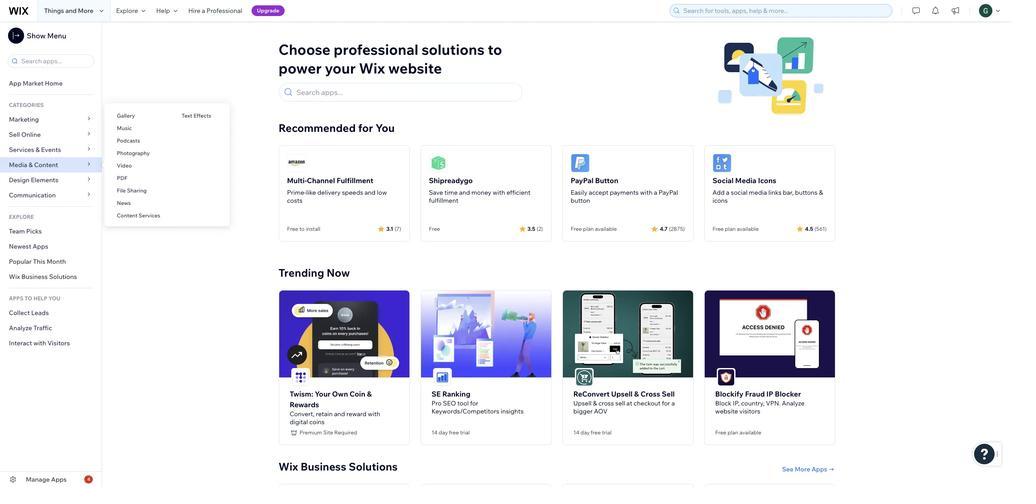 Task type: locate. For each thing, give the bounding box(es) containing it.
newest apps
[[9, 243, 48, 251]]

2 horizontal spatial for
[[662, 400, 670, 408]]

upsell down reconvert
[[574, 400, 592, 408]]

with down traffic
[[33, 340, 46, 348]]

upgrade
[[257, 7, 279, 14]]

free down icons at right
[[713, 226, 724, 232]]

0 horizontal spatial free
[[449, 430, 459, 436]]

& right 'coin' on the bottom of page
[[367, 390, 372, 399]]

1 horizontal spatial upsell
[[611, 390, 633, 399]]

solutions
[[49, 273, 77, 281], [349, 460, 398, 474]]

fulfillment
[[337, 176, 373, 185]]

0 vertical spatial to
[[488, 41, 502, 58]]

for right tool
[[470, 400, 478, 408]]

video
[[117, 162, 132, 169]]

trending
[[279, 266, 324, 280]]

& right buttons
[[819, 189, 823, 197]]

a right checkout
[[672, 400, 675, 408]]

14 down bigger
[[574, 430, 580, 436]]

0 vertical spatial wix business solutions
[[9, 273, 77, 281]]

1 vertical spatial to
[[299, 226, 305, 232]]

ranking
[[442, 390, 471, 399]]

and right 'retain'
[[334, 410, 345, 418]]

0 horizontal spatial services
[[9, 146, 34, 154]]

search apps... field up home on the top left
[[19, 55, 91, 67]]

and inside multi-channel fulfillment prime-like delivery speeds and low costs
[[365, 189, 376, 197]]

1 horizontal spatial analyze
[[782, 400, 805, 408]]

show
[[27, 31, 46, 40]]

with right reward
[[368, 410, 380, 418]]

0 vertical spatial website
[[388, 59, 442, 77]]

home
[[45, 79, 63, 87]]

shipreadygo save time and money with efficient fulfillment
[[429, 176, 531, 205]]

twism: your own coin & rewards poster image
[[279, 291, 409, 378]]

2 free from the left
[[591, 430, 601, 436]]

wix business solutions down this
[[9, 273, 77, 281]]

available
[[595, 226, 617, 232], [737, 226, 759, 232], [740, 430, 762, 436]]

free down keywords/competitors
[[449, 430, 459, 436]]

2 horizontal spatial wix
[[359, 59, 385, 77]]

0 vertical spatial apps
[[33, 243, 48, 251]]

1 vertical spatial wix business solutions
[[279, 460, 398, 474]]

1 vertical spatial analyze
[[782, 400, 805, 408]]

see more apps button
[[782, 466, 835, 474]]

add
[[713, 189, 725, 197]]

sell left online
[[9, 131, 20, 139]]

with
[[493, 189, 505, 197], [640, 189, 653, 197], [33, 340, 46, 348], [368, 410, 380, 418]]

0 horizontal spatial upsell
[[574, 400, 592, 408]]

professional
[[207, 7, 242, 15]]

solutions down month
[[49, 273, 77, 281]]

1 14 from the left
[[432, 430, 438, 436]]

free plan available down the button
[[571, 226, 617, 232]]

0 horizontal spatial content
[[34, 161, 58, 169]]

1 horizontal spatial sell
[[662, 390, 675, 399]]

1 vertical spatial sell
[[662, 390, 675, 399]]

3.1
[[387, 226, 393, 232]]

see more apps
[[782, 466, 827, 474]]

1 horizontal spatial wix business solutions
[[279, 460, 398, 474]]

0 vertical spatial analyze
[[9, 324, 32, 332]]

14 day free trial
[[432, 430, 470, 436], [574, 430, 612, 436]]

to
[[25, 295, 32, 302]]

show menu button
[[8, 28, 66, 44]]

vpn.
[[766, 400, 781, 408]]

solutions down required
[[349, 460, 398, 474]]

1 vertical spatial business
[[301, 460, 346, 474]]

free plan available
[[571, 226, 617, 232], [713, 226, 759, 232], [715, 430, 762, 436]]

apps for manage apps
[[51, 476, 67, 484]]

Search apps... field
[[19, 55, 91, 67], [294, 83, 518, 101]]

power
[[279, 59, 322, 77]]

Search for tools, apps, help & more... field
[[681, 4, 890, 17]]

1 horizontal spatial content
[[117, 212, 137, 219]]

analyze up interact
[[9, 324, 32, 332]]

bar,
[[783, 189, 794, 197]]

0 horizontal spatial solutions
[[49, 273, 77, 281]]

0 horizontal spatial 14 day free trial
[[432, 430, 470, 436]]

plan for icons
[[725, 226, 736, 232]]

search apps... field down the choose professional solutions to power your wix website
[[294, 83, 518, 101]]

and right time
[[459, 189, 470, 197]]

1 horizontal spatial 14 day free trial
[[574, 430, 612, 436]]

twism:
[[290, 390, 313, 399]]

1 vertical spatial search apps... field
[[294, 83, 518, 101]]

market
[[23, 79, 43, 87]]

4.7
[[660, 226, 668, 232]]

1 horizontal spatial to
[[488, 41, 502, 58]]

trial down aov at bottom right
[[602, 430, 612, 436]]

media up social
[[735, 176, 757, 185]]

2 day from the left
[[581, 430, 590, 436]]

apps right "see"
[[812, 466, 827, 474]]

0 horizontal spatial wix
[[9, 273, 20, 281]]

wix business solutions down required
[[279, 460, 398, 474]]

0 horizontal spatial day
[[439, 430, 448, 436]]

1 horizontal spatial for
[[470, 400, 478, 408]]

website
[[388, 59, 442, 77], [715, 408, 738, 416]]

1 horizontal spatial wix
[[279, 460, 298, 474]]

traffic
[[34, 324, 52, 332]]

free plan available for icons
[[713, 226, 759, 232]]

sell
[[616, 400, 625, 408]]

with right payments
[[640, 189, 653, 197]]

pdf link
[[104, 171, 169, 186]]

a right add
[[726, 189, 730, 197]]

business down popular this month
[[21, 273, 48, 281]]

14 day free trial down keywords/competitors
[[432, 430, 470, 436]]

day down seo
[[439, 430, 448, 436]]

2 14 from the left
[[574, 430, 580, 436]]

and left 'low'
[[365, 189, 376, 197]]

with inside paypal button easily accept payments with a paypal button
[[640, 189, 653, 197]]

apps
[[9, 295, 23, 302]]

0 horizontal spatial sell
[[9, 131, 20, 139]]

paypal up 4.7 (2875)
[[659, 189, 678, 197]]

media inside media & content link
[[9, 161, 27, 169]]

free plan available down icons at right
[[713, 226, 759, 232]]

for left you at the top of the page
[[358, 121, 373, 135]]

for
[[358, 121, 373, 135], [470, 400, 478, 408], [662, 400, 670, 408]]

0 vertical spatial media
[[9, 161, 27, 169]]

content down news at the left of page
[[117, 212, 137, 219]]

0 vertical spatial search apps... field
[[19, 55, 91, 67]]

more right the things
[[78, 7, 93, 15]]

with inside the shipreadygo save time and money with efficient fulfillment
[[493, 189, 505, 197]]

pro
[[432, 400, 442, 408]]

0 horizontal spatial search apps... field
[[19, 55, 91, 67]]

1 horizontal spatial search apps... field
[[294, 83, 518, 101]]

free down fulfillment
[[429, 226, 440, 232]]

content inside sidebar element
[[34, 161, 58, 169]]

0 horizontal spatial to
[[299, 226, 305, 232]]

multi-channel fulfillment logo image
[[287, 154, 306, 173]]

reconvert
[[574, 390, 610, 399]]

upsell up sell
[[611, 390, 633, 399]]

1 horizontal spatial day
[[581, 430, 590, 436]]

and inside twism: your own coin & rewards convert, retain and reward with digital coins
[[334, 410, 345, 418]]

0 vertical spatial business
[[21, 273, 48, 281]]

14 day free trial down aov at bottom right
[[574, 430, 612, 436]]

0 vertical spatial more
[[78, 7, 93, 15]]

day
[[439, 430, 448, 436], [581, 430, 590, 436]]

1 horizontal spatial solutions
[[349, 460, 398, 474]]

1 vertical spatial services
[[139, 212, 160, 219]]

free left install
[[287, 226, 298, 232]]

social
[[731, 189, 748, 197]]

2 trial from the left
[[602, 430, 612, 436]]

sell right cross at right bottom
[[662, 390, 675, 399]]

reward
[[347, 410, 367, 418]]

1 vertical spatial media
[[735, 176, 757, 185]]

analyze inside sidebar element
[[9, 324, 32, 332]]

you
[[376, 121, 395, 135]]

1 horizontal spatial business
[[301, 460, 346, 474]]

1 day from the left
[[439, 430, 448, 436]]

to inside the choose professional solutions to power your wix website
[[488, 41, 502, 58]]

se ranking icon image
[[434, 369, 451, 386]]

trial down keywords/competitors
[[460, 430, 470, 436]]

1 horizontal spatial trial
[[602, 430, 612, 436]]

free for multi-channel fulfillment
[[287, 226, 298, 232]]

paypal
[[571, 176, 594, 185], [659, 189, 678, 197]]

free down the button
[[571, 226, 582, 232]]

0 horizontal spatial website
[[388, 59, 442, 77]]

insights
[[501, 408, 524, 416]]

0 horizontal spatial 14
[[432, 430, 438, 436]]

shipreadygo logo image
[[429, 154, 448, 173]]

free for se
[[449, 430, 459, 436]]

apps up this
[[33, 243, 48, 251]]

media inside "social media icons add a social media links bar, buttons & icons"
[[735, 176, 757, 185]]

more right "see"
[[795, 466, 811, 474]]

1 horizontal spatial paypal
[[659, 189, 678, 197]]

music link
[[104, 121, 169, 136]]

day down bigger
[[581, 430, 590, 436]]

wix inside sidebar element
[[9, 273, 20, 281]]

to
[[488, 41, 502, 58], [299, 226, 305, 232]]

3.5
[[528, 226, 535, 232]]

a
[[202, 7, 205, 15], [654, 189, 657, 197], [726, 189, 730, 197], [672, 400, 675, 408]]

analyze traffic link
[[0, 321, 102, 336]]

delivery
[[317, 189, 341, 197]]

1 horizontal spatial website
[[715, 408, 738, 416]]

0 horizontal spatial trial
[[460, 430, 470, 436]]

website down blockify at the bottom right
[[715, 408, 738, 416]]

recommended for you
[[279, 121, 395, 135]]

business inside sidebar element
[[21, 273, 48, 281]]

se ranking pro seo tool for keywords/competitors insights
[[432, 390, 524, 416]]

apps right manage
[[51, 476, 67, 484]]

0 vertical spatial content
[[34, 161, 58, 169]]

block
[[715, 400, 732, 408]]

2 vertical spatial wix
[[279, 460, 298, 474]]

services down news link
[[139, 212, 160, 219]]

money
[[472, 189, 492, 197]]

1 horizontal spatial services
[[139, 212, 160, 219]]

wix inside the choose professional solutions to power your wix website
[[359, 59, 385, 77]]

2 14 day free trial from the left
[[574, 430, 612, 436]]

for right checkout
[[662, 400, 670, 408]]

checkout
[[634, 400, 661, 408]]

day for reconvert
[[581, 430, 590, 436]]

services down "sell online"
[[9, 146, 34, 154]]

collect leads link
[[0, 306, 102, 321]]

1 vertical spatial more
[[795, 466, 811, 474]]

0 horizontal spatial for
[[358, 121, 373, 135]]

1 vertical spatial upsell
[[574, 400, 592, 408]]

14 down pro
[[432, 430, 438, 436]]

required
[[334, 430, 357, 436]]

1 trial from the left
[[460, 430, 470, 436]]

now
[[327, 266, 350, 280]]

wix business solutions link
[[0, 269, 102, 285]]

0 vertical spatial sell
[[9, 131, 20, 139]]

social media icons add a social media links bar, buttons & icons
[[713, 176, 823, 205]]

to right 'solutions'
[[488, 41, 502, 58]]

things and more
[[44, 7, 93, 15]]

wix business solutions inside sidebar element
[[9, 273, 77, 281]]

a right payments
[[654, 189, 657, 197]]

music
[[117, 125, 132, 132]]

media up design
[[9, 161, 27, 169]]

1 horizontal spatial 14
[[574, 430, 580, 436]]

1 vertical spatial paypal
[[659, 189, 678, 197]]

paypal up easily
[[571, 176, 594, 185]]

shipreadygo
[[429, 176, 473, 185]]

with right money
[[493, 189, 505, 197]]

business down site at the left bottom of page
[[301, 460, 346, 474]]

content
[[34, 161, 58, 169], [117, 212, 137, 219]]

trial
[[460, 430, 470, 436], [602, 430, 612, 436]]

1 horizontal spatial apps
[[51, 476, 67, 484]]

2 vertical spatial apps
[[51, 476, 67, 484]]

0 horizontal spatial more
[[78, 7, 93, 15]]

1 vertical spatial website
[[715, 408, 738, 416]]

available down social
[[737, 226, 759, 232]]

file sharing
[[117, 187, 147, 194]]

0 horizontal spatial apps
[[33, 243, 48, 251]]

0 horizontal spatial media
[[9, 161, 27, 169]]

cross
[[641, 390, 660, 399]]

analyze down blocker
[[782, 400, 805, 408]]

2 horizontal spatial apps
[[812, 466, 827, 474]]

website down 'solutions'
[[388, 59, 442, 77]]

plan down icons at right
[[725, 226, 736, 232]]

1 horizontal spatial media
[[735, 176, 757, 185]]

0 horizontal spatial paypal
[[571, 176, 594, 185]]

available down "visitors" at the right bottom of the page
[[740, 430, 762, 436]]

paypal button easily accept payments with a paypal button
[[571, 176, 678, 205]]

you
[[49, 295, 60, 302]]

1 free from the left
[[449, 430, 459, 436]]

0 horizontal spatial analyze
[[9, 324, 32, 332]]

a inside "social media icons add a social media links bar, buttons & icons"
[[726, 189, 730, 197]]

free down the block
[[715, 430, 727, 436]]

apps for newest apps
[[33, 243, 48, 251]]

0 vertical spatial services
[[9, 146, 34, 154]]

coins
[[309, 418, 325, 426]]

14 for reconvert
[[574, 430, 580, 436]]

& inside "social media icons add a social media links bar, buttons & icons"
[[819, 189, 823, 197]]

0 vertical spatial solutions
[[49, 273, 77, 281]]

0 horizontal spatial business
[[21, 273, 48, 281]]

reconvert upsell & cross sell icon image
[[576, 369, 593, 386]]

app market home
[[9, 79, 63, 87]]

1 vertical spatial wix
[[9, 273, 20, 281]]

app market home link
[[0, 76, 102, 91]]

explore
[[9, 214, 34, 220]]

available for icons
[[737, 226, 759, 232]]

solutions
[[422, 41, 485, 58]]

with inside twism: your own coin & rewards convert, retain and reward with digital coins
[[368, 410, 380, 418]]

things
[[44, 7, 64, 15]]

1 horizontal spatial free
[[591, 430, 601, 436]]

plan down the button
[[583, 226, 594, 232]]

available down accept
[[595, 226, 617, 232]]

popular this month
[[9, 258, 66, 266]]

&
[[36, 146, 40, 154], [29, 161, 33, 169], [819, 189, 823, 197], [367, 390, 372, 399], [634, 390, 639, 399], [593, 400, 597, 408]]

0 vertical spatial wix
[[359, 59, 385, 77]]

free down aov at bottom right
[[591, 430, 601, 436]]

to left install
[[299, 226, 305, 232]]

0 horizontal spatial wix business solutions
[[9, 273, 77, 281]]

visitors
[[740, 408, 761, 416]]

media & content link
[[0, 158, 102, 173]]

1 14 day free trial from the left
[[432, 430, 470, 436]]

apps to help you
[[9, 295, 60, 302]]

content up elements
[[34, 161, 58, 169]]

0 vertical spatial upsell
[[611, 390, 633, 399]]



Task type: vqa. For each thing, say whether or not it's contained in the screenshot.
the leftmost Analyze
yes



Task type: describe. For each thing, give the bounding box(es) containing it.
& down reconvert
[[593, 400, 597, 408]]

time
[[445, 189, 458, 197]]

newest apps link
[[0, 239, 102, 254]]

plan down ip,
[[728, 430, 739, 436]]

(2)
[[537, 226, 543, 232]]

for inside the se ranking pro seo tool for keywords/competitors insights
[[470, 400, 478, 408]]

accept
[[589, 189, 609, 197]]

trial for upsell
[[602, 430, 612, 436]]

design
[[9, 176, 29, 184]]

efficient
[[507, 189, 531, 197]]

blockify fraud ip blocker poster image
[[705, 291, 835, 378]]

se ranking poster image
[[421, 291, 551, 378]]

with inside "interact with visitors" link
[[33, 340, 46, 348]]

events
[[41, 146, 61, 154]]

14 for se
[[432, 430, 438, 436]]

button
[[595, 176, 619, 185]]

ip,
[[733, 400, 740, 408]]

blockify fraud ip blocker icon image
[[718, 369, 735, 386]]

cross
[[599, 400, 614, 408]]

social
[[713, 176, 734, 185]]

twism: your own coin & rewards icon image
[[292, 369, 309, 386]]

news link
[[104, 196, 169, 211]]

media
[[749, 189, 767, 197]]

file sharing link
[[104, 183, 169, 199]]

sidebar element
[[0, 21, 102, 488]]

and right the things
[[65, 7, 77, 15]]

free plan available for easily
[[571, 226, 617, 232]]

14 day free trial for reconvert
[[574, 430, 612, 436]]

interact
[[9, 340, 32, 348]]

paypal button logo image
[[571, 154, 590, 173]]

upgrade button
[[252, 5, 285, 16]]

available for easily
[[595, 226, 617, 232]]

own
[[332, 390, 348, 399]]

convert,
[[290, 410, 315, 418]]

site
[[323, 430, 333, 436]]

communication
[[9, 191, 57, 199]]

4.5 (561)
[[805, 226, 827, 232]]

trial for ranking
[[460, 430, 470, 436]]

buttons
[[795, 189, 818, 197]]

explore
[[116, 7, 138, 15]]

seo
[[443, 400, 456, 408]]

save
[[429, 189, 443, 197]]

plan for easily
[[583, 226, 594, 232]]

social media icons logo image
[[713, 154, 732, 173]]

free to install
[[287, 226, 321, 232]]

1 vertical spatial solutions
[[349, 460, 398, 474]]

free for reconvert
[[591, 430, 601, 436]]

this
[[33, 258, 45, 266]]

leads
[[31, 309, 49, 317]]

website inside the choose professional solutions to power your wix website
[[388, 59, 442, 77]]

categories
[[9, 102, 44, 108]]

3.1 (7)
[[387, 226, 401, 232]]

help button
[[151, 0, 183, 21]]

podcasts
[[117, 137, 140, 144]]

popular
[[9, 258, 32, 266]]

channel
[[307, 176, 335, 185]]

reconvert upsell & cross sell poster image
[[563, 291, 693, 378]]

menu
[[47, 31, 66, 40]]

solutions inside sidebar element
[[49, 273, 77, 281]]

low
[[377, 189, 387, 197]]

blockify fraud ip blocker block ip, country, vpn. analyze website visitors
[[715, 390, 805, 416]]

interact with visitors
[[9, 340, 70, 348]]

1 horizontal spatial more
[[795, 466, 811, 474]]

digital
[[290, 418, 308, 426]]

multi-
[[287, 176, 307, 185]]

free plan available down "visitors" at the right bottom of the page
[[715, 430, 762, 436]]

a inside the reconvert upsell & cross sell upsell & cross sell at checkout for a bigger aov
[[672, 400, 675, 408]]

ip
[[767, 390, 774, 399]]

a right hire
[[202, 7, 205, 15]]

analyze inside blockify fraud ip blocker block ip, country, vpn. analyze website visitors
[[782, 400, 805, 408]]

sell inside the reconvert upsell & cross sell upsell & cross sell at checkout for a bigger aov
[[662, 390, 675, 399]]

prime-
[[287, 189, 306, 197]]

fulfillment
[[429, 197, 459, 205]]

& up design elements on the left of the page
[[29, 161, 33, 169]]

content services
[[117, 212, 160, 219]]

pdf
[[117, 175, 127, 182]]

sell inside sidebar element
[[9, 131, 20, 139]]

coin
[[350, 390, 365, 399]]

country,
[[741, 400, 765, 408]]

14 day free trial for se
[[432, 430, 470, 436]]

1 vertical spatial content
[[117, 212, 137, 219]]

your
[[315, 390, 331, 399]]

free for social media icons
[[713, 226, 724, 232]]

services & events
[[9, 146, 61, 154]]

app
[[9, 79, 21, 87]]

4.7 (2875)
[[660, 226, 685, 232]]

manage
[[26, 476, 50, 484]]

website inside blockify fraud ip blocker block ip, country, vpn. analyze website visitors
[[715, 408, 738, 416]]

sharing
[[127, 187, 147, 194]]

recommended
[[279, 121, 356, 135]]

interact with visitors link
[[0, 336, 102, 351]]

3.5 (2)
[[528, 226, 543, 232]]

1 vertical spatial apps
[[812, 466, 827, 474]]

search apps... field inside sidebar element
[[19, 55, 91, 67]]

hire a professional
[[188, 7, 242, 15]]

day for se
[[439, 430, 448, 436]]

effects
[[193, 112, 211, 119]]

services inside sidebar element
[[9, 146, 34, 154]]

install
[[306, 226, 321, 232]]

& left cross at right bottom
[[634, 390, 639, 399]]

news
[[117, 200, 131, 207]]

4.5
[[805, 226, 813, 232]]

communication link
[[0, 188, 102, 203]]

picks
[[26, 228, 42, 236]]

aov
[[594, 408, 608, 416]]

retain
[[316, 410, 333, 418]]

photography link
[[104, 146, 169, 161]]

free for paypal button
[[571, 226, 582, 232]]

a inside paypal button easily accept payments with a paypal button
[[654, 189, 657, 197]]

gallery
[[117, 112, 135, 119]]

rewards
[[290, 401, 319, 409]]

and inside the shipreadygo save time and money with efficient fulfillment
[[459, 189, 470, 197]]

choose professional solutions to power your wix website
[[279, 41, 502, 77]]

(561)
[[815, 226, 827, 232]]

video link
[[104, 158, 169, 174]]

media & content
[[9, 161, 58, 169]]

0 vertical spatial paypal
[[571, 176, 594, 185]]

services & events link
[[0, 142, 102, 158]]

for inside the reconvert upsell & cross sell upsell & cross sell at checkout for a bigger aov
[[662, 400, 670, 408]]

help
[[156, 7, 170, 15]]

reconvert upsell & cross sell upsell & cross sell at checkout for a bigger aov
[[574, 390, 675, 416]]

sell online
[[9, 131, 41, 139]]

professional
[[334, 41, 418, 58]]

& left events
[[36, 146, 40, 154]]

popular this month link
[[0, 254, 102, 269]]

& inside twism: your own coin & rewards convert, retain and reward with digital coins
[[367, 390, 372, 399]]



